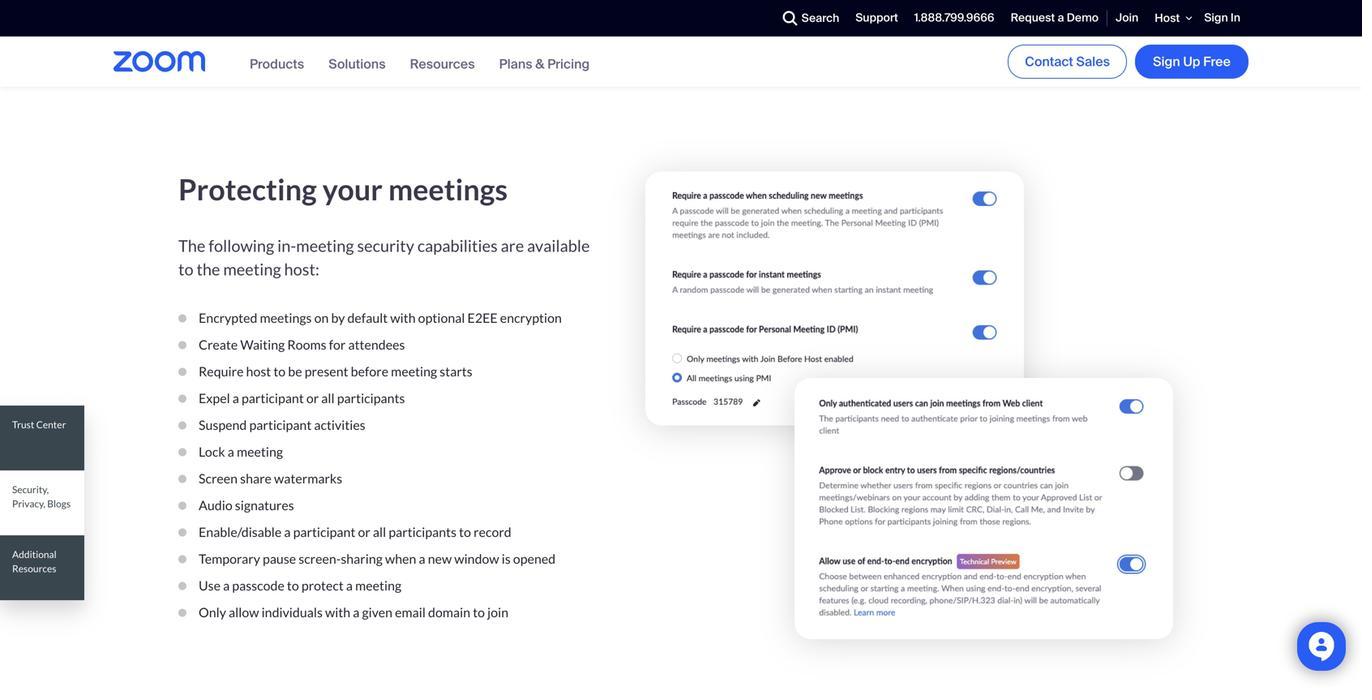 Task type: describe. For each thing, give the bounding box(es) containing it.
a up pause
[[284, 524, 291, 540]]

to left record in the bottom of the page
[[459, 524, 471, 540]]

individuals
[[262, 605, 323, 620]]

products
[[250, 55, 304, 72]]

join link
[[1108, 1, 1147, 36]]

additional resources link
[[0, 535, 84, 600]]

a left new
[[419, 551, 426, 567]]

in-
[[278, 236, 296, 256]]

share
[[240, 471, 272, 487]]

host
[[1155, 11, 1181, 26]]

window
[[455, 551, 499, 567]]

create waiting rooms for attendees
[[199, 337, 405, 353]]

a left demo
[[1058, 10, 1065, 25]]

meeting down the following
[[223, 260, 281, 279]]

security, privacy, blogs
[[12, 484, 71, 509]]

default
[[348, 310, 388, 326]]

a right lock
[[228, 444, 234, 460]]

host button
[[1147, 0, 1197, 36]]

to up individuals
[[287, 578, 299, 594]]

security,
[[12, 484, 49, 495]]

when
[[385, 551, 417, 567]]

a right protect
[[346, 578, 353, 594]]

meeting up host:
[[296, 236, 354, 256]]

plans
[[499, 55, 533, 72]]

1.888.799.9666
[[915, 10, 995, 25]]

join
[[488, 605, 509, 620]]

email
[[395, 605, 426, 620]]

sign up free link
[[1136, 44, 1249, 79]]

contact
[[1026, 53, 1074, 70]]

solutions button
[[329, 55, 386, 72]]

use a passcode to protect a meeting
[[199, 578, 402, 594]]

1 vertical spatial with
[[325, 605, 351, 620]]

screen
[[199, 471, 238, 487]]

sign up free
[[1154, 53, 1231, 70]]

present
[[305, 364, 348, 379]]

additional resources
[[12, 548, 57, 574]]

attendees
[[348, 337, 405, 353]]

contact sales link
[[1008, 44, 1128, 79]]

host:
[[284, 260, 320, 279]]

zoom logo image
[[114, 51, 205, 72]]

for
[[329, 337, 346, 353]]

meeting up given
[[355, 578, 402, 594]]

the following in-meeting security capabilities are available to the meeting host:
[[178, 236, 590, 279]]

contact sales
[[1026, 53, 1111, 70]]

lock a meeting
[[199, 444, 283, 460]]

suspend
[[199, 417, 247, 433]]

expel
[[199, 390, 230, 406]]

to inside the following in-meeting security capabilities are available to the meeting host:
[[178, 260, 194, 279]]

e2ee
[[468, 310, 498, 326]]

&
[[536, 55, 545, 72]]

record
[[474, 524, 512, 540]]

require
[[199, 364, 244, 379]]

screen share watermarks
[[199, 471, 343, 487]]

0 vertical spatial meetings
[[389, 172, 508, 206]]

in
[[1231, 10, 1241, 25]]

to left be
[[274, 364, 286, 379]]

host
[[246, 364, 271, 379]]

the
[[197, 260, 220, 279]]

all for expel
[[322, 390, 335, 406]]

optional
[[418, 310, 465, 326]]

require host to be present before meeting starts
[[199, 364, 473, 379]]

join
[[1116, 10, 1139, 25]]

participants for expel a participant or all participants
[[337, 390, 405, 406]]

request a demo link
[[1003, 1, 1107, 36]]

meeting up share
[[237, 444, 283, 460]]

temporary
[[199, 551, 260, 567]]

request a demo
[[1011, 10, 1099, 25]]

watermarks
[[274, 471, 343, 487]]

sharing
[[341, 551, 383, 567]]

1 horizontal spatial with
[[391, 310, 416, 326]]

use
[[199, 578, 221, 594]]

support link
[[848, 1, 907, 36]]

demo
[[1067, 10, 1099, 25]]

be
[[288, 364, 302, 379]]

create
[[199, 337, 238, 353]]

enable/disable
[[199, 524, 282, 540]]

your
[[323, 172, 383, 206]]

starts
[[440, 364, 473, 379]]

protect
[[302, 578, 344, 594]]

sign in
[[1205, 10, 1241, 25]]



Task type: vqa. For each thing, say whether or not it's contained in the screenshot.
Get
no



Task type: locate. For each thing, give the bounding box(es) containing it.
with down protect
[[325, 605, 351, 620]]

or for enable/disable
[[358, 524, 371, 540]]

with right default
[[391, 310, 416, 326]]

only
[[199, 605, 226, 620]]

participant down expel a participant or all participants
[[249, 417, 312, 433]]

participant
[[242, 390, 304, 406], [249, 417, 312, 433], [293, 524, 356, 540]]

sign left in
[[1205, 10, 1229, 25]]

1 vertical spatial meetings
[[260, 310, 312, 326]]

meetings up create waiting rooms for attendees on the left
[[260, 310, 312, 326]]

meetings
[[389, 172, 508, 206], [260, 310, 312, 326]]

0 vertical spatial with
[[391, 310, 416, 326]]

participants up new
[[389, 524, 457, 540]]

domain
[[428, 605, 471, 620]]

participants for enable/disable a participant or all participants to record
[[389, 524, 457, 540]]

audio
[[199, 497, 233, 513]]

0 vertical spatial resources
[[410, 55, 475, 72]]

privacy,
[[12, 498, 45, 509]]

a
[[1058, 10, 1065, 25], [233, 390, 239, 406], [228, 444, 234, 460], [284, 524, 291, 540], [419, 551, 426, 567], [223, 578, 230, 594], [346, 578, 353, 594], [353, 605, 360, 620]]

are
[[501, 236, 524, 256]]

1 vertical spatial participant
[[249, 417, 312, 433]]

available
[[527, 236, 590, 256]]

enable/disable a participant or all participants to record
[[199, 524, 512, 540]]

temporary pause screen-sharing when a new window is opened
[[199, 551, 556, 567]]

given
[[362, 605, 393, 620]]

expel a participant or all participants
[[199, 390, 405, 406]]

1 horizontal spatial all
[[373, 524, 386, 540]]

on
[[314, 310, 329, 326]]

trust center link
[[0, 406, 84, 471]]

suspend participant activities
[[199, 417, 366, 433]]

a left given
[[353, 605, 360, 620]]

sales
[[1077, 53, 1111, 70]]

to left the
[[178, 260, 194, 279]]

screen-
[[299, 551, 341, 567]]

pricing
[[548, 55, 590, 72]]

free
[[1204, 53, 1231, 70]]

0 horizontal spatial with
[[325, 605, 351, 620]]

following
[[209, 236, 274, 256]]

new
[[428, 551, 452, 567]]

0 vertical spatial or
[[307, 390, 319, 406]]

0 vertical spatial participant
[[242, 390, 304, 406]]

1 horizontal spatial or
[[358, 524, 371, 540]]

capabilities
[[418, 236, 498, 256]]

pause
[[263, 551, 296, 567]]

with
[[391, 310, 416, 326], [325, 605, 351, 620]]

1 vertical spatial participants
[[389, 524, 457, 540]]

a right expel
[[233, 390, 239, 406]]

0 horizontal spatial meetings
[[260, 310, 312, 326]]

opened
[[513, 551, 556, 567]]

meeting
[[296, 236, 354, 256], [223, 260, 281, 279], [391, 364, 437, 379], [237, 444, 283, 460], [355, 578, 402, 594]]

meeting left starts
[[391, 364, 437, 379]]

resources button
[[410, 55, 475, 72]]

sign for sign up free
[[1154, 53, 1181, 70]]

additional
[[12, 548, 57, 560]]

all for enable/disable
[[373, 524, 386, 540]]

0 horizontal spatial or
[[307, 390, 319, 406]]

0 vertical spatial participants
[[337, 390, 405, 406]]

allow
[[229, 605, 259, 620]]

or down the present at the left bottom
[[307, 390, 319, 406]]

lock
[[199, 444, 225, 460]]

1 vertical spatial or
[[358, 524, 371, 540]]

search image
[[783, 11, 798, 25], [783, 11, 798, 25]]

encrypted
[[199, 310, 258, 326]]

resources down the additional
[[12, 562, 56, 574]]

passcode
[[232, 578, 285, 594]]

all down the present at the left bottom
[[322, 390, 335, 406]]

1 vertical spatial all
[[373, 524, 386, 540]]

request
[[1011, 10, 1056, 25]]

signatures
[[235, 497, 294, 513]]

plans & pricing link
[[499, 55, 590, 72]]

2 vertical spatial participant
[[293, 524, 356, 540]]

0 horizontal spatial resources
[[12, 562, 56, 574]]

0 vertical spatial all
[[322, 390, 335, 406]]

before
[[351, 364, 389, 379]]

up
[[1184, 53, 1201, 70]]

security
[[357, 236, 415, 256]]

to left join
[[473, 605, 485, 620]]

participant for expel
[[242, 390, 304, 406]]

1 horizontal spatial meetings
[[389, 172, 508, 206]]

sign inside 'link'
[[1154, 53, 1181, 70]]

encryption
[[500, 310, 562, 326]]

is
[[502, 551, 511, 567]]

1 horizontal spatial sign
[[1205, 10, 1229, 25]]

resources left plans
[[410, 55, 475, 72]]

waiting
[[240, 337, 285, 353]]

sign for sign in
[[1205, 10, 1229, 25]]

blogs
[[47, 498, 71, 509]]

0 vertical spatial sign
[[1205, 10, 1229, 25]]

all up temporary pause screen-sharing when a new window is opened
[[373, 524, 386, 540]]

sign left up at the top right
[[1154, 53, 1181, 70]]

rooms
[[287, 337, 327, 353]]

solutions
[[329, 55, 386, 72]]

resources
[[410, 55, 475, 72], [12, 562, 56, 574]]

1 vertical spatial resources
[[12, 562, 56, 574]]

a right "use"
[[223, 578, 230, 594]]

protecting
[[178, 172, 317, 206]]

trust
[[12, 419, 34, 430]]

1 horizontal spatial resources
[[410, 55, 475, 72]]

search
[[802, 11, 840, 26]]

0 horizontal spatial sign
[[1154, 53, 1181, 70]]

participant up suspend participant activities at the left of page
[[242, 390, 304, 406]]

resources inside additional resources
[[12, 562, 56, 574]]

participant up screen-
[[293, 524, 356, 540]]

the
[[178, 236, 206, 256]]

encrypted meetings on by default with optional e2ee encryption
[[199, 310, 562, 326]]

only allow individuals with a given email domain to join
[[199, 605, 509, 620]]

0 horizontal spatial all
[[322, 390, 335, 406]]

protecting your meetings
[[178, 172, 508, 206]]

activities
[[314, 417, 366, 433]]

products button
[[250, 55, 304, 72]]

or
[[307, 390, 319, 406], [358, 524, 371, 540]]

meetings up capabilities
[[389, 172, 508, 206]]

1 vertical spatial sign
[[1154, 53, 1181, 70]]

by
[[331, 310, 345, 326]]

or up sharing
[[358, 524, 371, 540]]

participant for enable/disable
[[293, 524, 356, 540]]

or for expel
[[307, 390, 319, 406]]

audio signatures
[[199, 497, 294, 513]]

plans & pricing
[[499, 55, 590, 72]]

participants down before on the bottom
[[337, 390, 405, 406]]



